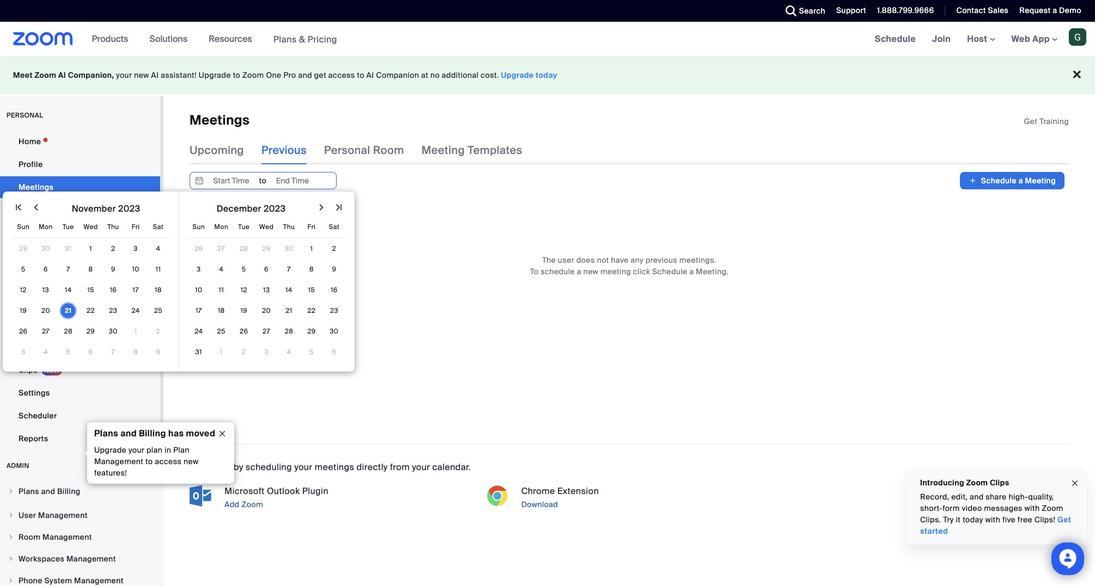 Task type: vqa. For each thing, say whether or not it's contained in the screenshot.


Task type: locate. For each thing, give the bounding box(es) containing it.
7 button
[[62, 263, 75, 276], [282, 263, 296, 276], [107, 346, 120, 359]]

profile picture image
[[1069, 28, 1087, 46]]

schedule down 1.888.799.9666
[[875, 33, 916, 45]]

meeting
[[601, 267, 631, 277]]

fri down "next month" image
[[307, 223, 316, 232]]

meeting inside tab list
[[422, 144, 465, 158]]

2 20 button from the left
[[260, 305, 273, 318]]

0 horizontal spatial 21 button
[[62, 305, 75, 318]]

0 vertical spatial room
[[373, 144, 404, 158]]

extension
[[557, 486, 599, 498]]

chrome extension download
[[521, 486, 599, 510]]

2 23 from the left
[[330, 307, 338, 316]]

25 for the bottommost 25 button
[[217, 327, 225, 336]]

right image inside room management menu item
[[8, 535, 14, 541]]

december
[[217, 203, 261, 215]]

2 sat from the left
[[329, 223, 340, 232]]

system
[[44, 577, 72, 586]]

upgrade up features!
[[94, 446, 127, 456]]

tue
[[62, 223, 74, 232], [238, 223, 250, 232]]

9 for 8 'button' to the right
[[332, 265, 336, 274]]

0 horizontal spatial 9
[[111, 265, 115, 274]]

0 horizontal spatial 18 button
[[152, 284, 165, 297]]

1 horizontal spatial 16 button
[[328, 284, 341, 297]]

plans inside menu item
[[19, 487, 39, 497]]

1 horizontal spatial meeting
[[1025, 176, 1056, 186]]

banner
[[0, 22, 1095, 57]]

1 13 from the left
[[42, 286, 49, 295]]

1 horizontal spatial 25
[[217, 327, 225, 336]]

0 vertical spatial 11
[[156, 265, 161, 274]]

mon for 30
[[39, 223, 53, 232]]

0 vertical spatial 31
[[65, 245, 72, 253]]

0 horizontal spatial today
[[536, 70, 557, 80]]

1 21 button from the left
[[62, 305, 75, 318]]

right image down admin
[[8, 489, 14, 495]]

wed down the december 2023
[[259, 223, 274, 232]]

2 22 from the left
[[308, 307, 316, 316]]

0 horizontal spatial 17 button
[[129, 284, 142, 297]]

1 vertical spatial new
[[583, 267, 598, 277]]

2023 down the to dropdown button
[[264, 203, 286, 215]]

0 horizontal spatial schedule
[[652, 267, 687, 277]]

2 horizontal spatial plans
[[273, 34, 297, 45]]

1 vertical spatial billing
[[57, 487, 80, 497]]

2 horizontal spatial 27 button
[[260, 325, 273, 338]]

2 15 from the left
[[308, 286, 315, 295]]

1 22 from the left
[[87, 307, 95, 316]]

&
[[299, 34, 305, 45]]

1 horizontal spatial 7
[[111, 348, 115, 357]]

26 button for '27' button to the middle
[[192, 242, 205, 256]]

1 horizontal spatial 9
[[156, 348, 160, 357]]

4 button
[[152, 242, 165, 256], [215, 263, 228, 276], [39, 346, 52, 359], [282, 346, 296, 359]]

28
[[240, 245, 248, 253], [64, 327, 72, 336], [285, 327, 293, 336]]

Date Range Picker End field
[[267, 173, 318, 189]]

0 horizontal spatial room
[[19, 533, 41, 543]]

0 horizontal spatial mon
[[39, 223, 53, 232]]

schedule right add 'image'
[[981, 176, 1017, 186]]

1 horizontal spatial new
[[184, 457, 199, 467]]

new inside meet zoom ai companion, footer
[[134, 70, 149, 80]]

schedule inside meetings navigation
[[875, 33, 916, 45]]

0 horizontal spatial 7
[[66, 265, 70, 274]]

personal devices
[[19, 274, 83, 284]]

right image for phone system management
[[8, 578, 14, 585]]

and inside meet zoom ai companion, footer
[[298, 70, 312, 80]]

with up 'free'
[[1025, 504, 1040, 514]]

billing inside tooltip
[[139, 428, 166, 440]]

management for user management
[[38, 511, 88, 521]]

22 for first 22 button
[[87, 307, 95, 316]]

mon down december
[[214, 223, 228, 232]]

3 right image from the top
[[8, 535, 14, 541]]

tue down the webinars link
[[62, 223, 74, 232]]

1 2023 from the left
[[118, 203, 140, 215]]

moved
[[186, 428, 215, 440]]

upgrade down product information navigation
[[199, 70, 231, 80]]

0 horizontal spatial new
[[134, 70, 149, 80]]

1 12 from the left
[[20, 286, 27, 295]]

1 ai from the left
[[58, 70, 66, 80]]

chrome
[[521, 486, 555, 498]]

7 button for 8 'button' to the right
[[282, 263, 296, 276]]

get training link
[[1024, 117, 1069, 126]]

1 14 button from the left
[[62, 284, 75, 297]]

1 horizontal spatial today
[[963, 515, 983, 525]]

upgrade right 'cost.'
[[501, 70, 534, 80]]

tue down december
[[238, 223, 250, 232]]

1 thu from the left
[[107, 223, 119, 232]]

sun down date image at the top of page
[[193, 223, 205, 232]]

solutions
[[150, 33, 188, 45]]

thu down november 2023
[[107, 223, 119, 232]]

right image inside phone system management menu item
[[8, 578, 14, 585]]

2 thu from the left
[[283, 223, 295, 232]]

2 horizontal spatial 28 button
[[282, 325, 296, 338]]

plans left &
[[273, 34, 297, 45]]

user
[[558, 256, 574, 266]]

tabs of meeting tab list
[[190, 136, 540, 165]]

fri down november 2023
[[132, 223, 140, 232]]

previous year image
[[12, 201, 25, 214]]

personal for personal room
[[324, 144, 370, 158]]

billing
[[139, 428, 166, 440], [57, 487, 80, 497]]

get for get training
[[1024, 117, 1038, 126]]

1 horizontal spatial 21
[[286, 307, 292, 316]]

clips inside personal menu menu
[[19, 366, 38, 375]]

phone inside personal menu menu
[[19, 228, 42, 238]]

0 horizontal spatial 26 button
[[17, 325, 30, 338]]

7
[[66, 265, 70, 274], [287, 265, 291, 274], [111, 348, 115, 357]]

get for get started
[[1058, 515, 1071, 525]]

1 horizontal spatial mon
[[214, 223, 228, 232]]

28 for the leftmost '27' button
[[64, 327, 72, 336]]

right image left system
[[8, 578, 14, 585]]

2 2023 from the left
[[264, 203, 286, 215]]

0 horizontal spatial fri
[[132, 223, 140, 232]]

phone down workspaces at the bottom left of page
[[19, 577, 42, 586]]

1 horizontal spatial clips
[[990, 478, 1009, 488]]

1 horizontal spatial 22 button
[[305, 305, 318, 318]]

28 button
[[237, 242, 250, 256], [62, 325, 75, 338], [282, 325, 296, 338]]

today inside meet zoom ai companion, footer
[[536, 70, 557, 80]]

1 vertical spatial 11
[[219, 286, 224, 295]]

1 horizontal spatial 8
[[134, 348, 138, 357]]

1 14 from the left
[[65, 286, 72, 295]]

plans up user at the left of page
[[19, 487, 39, 497]]

8
[[89, 265, 93, 274], [309, 265, 314, 274], [134, 348, 138, 357]]

plans for plans and billing
[[19, 487, 39, 497]]

right image inside workspaces management 'menu item'
[[8, 556, 14, 563]]

7 for 7 button associated with 8 'button' to the middle
[[111, 348, 115, 357]]

contact sales link
[[948, 0, 1012, 22], [957, 5, 1009, 15]]

management inside 'menu item'
[[66, 555, 116, 565]]

1 wed from the left
[[84, 223, 98, 232]]

upgrade
[[199, 70, 231, 80], [501, 70, 534, 80], [94, 446, 127, 456]]

1 vertical spatial room
[[19, 533, 41, 543]]

2 14 from the left
[[286, 286, 292, 295]]

8 button
[[84, 263, 97, 276], [305, 263, 318, 276], [129, 346, 142, 359]]

get
[[314, 70, 326, 80]]

right image inside plans and billing menu item
[[8, 489, 14, 495]]

sat for 4
[[153, 223, 164, 232]]

23 button
[[107, 305, 120, 318], [328, 305, 341, 318]]

22
[[87, 307, 95, 316], [308, 307, 316, 316]]

30
[[41, 245, 50, 253], [285, 245, 293, 253], [109, 327, 118, 336], [330, 327, 338, 336]]

25 button
[[152, 305, 165, 318], [215, 325, 228, 338]]

right image for plans and billing
[[8, 489, 14, 495]]

wed for 29
[[259, 223, 274, 232]]

ai left the assistant!
[[151, 70, 159, 80]]

1 horizontal spatial 28
[[240, 245, 248, 253]]

plans inside product information navigation
[[273, 34, 297, 45]]

0 horizontal spatial wed
[[84, 223, 98, 232]]

admin menu menu
[[0, 482, 160, 587]]

1 horizontal spatial ai
[[151, 70, 159, 80]]

get training
[[1024, 117, 1069, 126]]

1 vertical spatial 11 button
[[215, 284, 228, 297]]

fri for 1
[[307, 223, 316, 232]]

1 horizontal spatial 27 button
[[215, 242, 228, 256]]

2 23 button from the left
[[328, 305, 341, 318]]

sales
[[988, 5, 1009, 15]]

2 wed from the left
[[259, 223, 274, 232]]

16 for second 16 "button" from left
[[331, 286, 338, 295]]

0 vertical spatial phone
[[19, 228, 42, 238]]

2023 for november 2023
[[118, 203, 140, 215]]

billing up user management menu item
[[57, 487, 80, 497]]

plans down scheduler link
[[94, 428, 118, 440]]

pro
[[284, 70, 296, 80]]

0 horizontal spatial access
[[155, 457, 182, 467]]

zoom left one
[[242, 70, 264, 80]]

today inside record, edit, and share high-quality, short-form video messages with zoom clips. try it today with five free clips!
[[963, 515, 983, 525]]

right image for workspaces management
[[8, 556, 14, 563]]

1 23 from the left
[[109, 307, 117, 316]]

date image
[[193, 173, 206, 189]]

1 horizontal spatial wed
[[259, 223, 274, 232]]

get right clips!
[[1058, 515, 1071, 525]]

sun down previous year image
[[17, 223, 29, 232]]

training
[[1040, 117, 1069, 126]]

1 16 from the left
[[110, 286, 117, 295]]

0 horizontal spatial 21
[[65, 307, 72, 316]]

2 phone from the top
[[19, 577, 42, 586]]

1 vertical spatial 25
[[217, 327, 225, 336]]

right image left workspaces at the bottom left of page
[[8, 556, 14, 563]]

2023 for december 2023
[[264, 203, 286, 215]]

1 horizontal spatial 15 button
[[305, 284, 318, 297]]

schedule inside button
[[981, 176, 1017, 186]]

phone inside menu item
[[19, 577, 42, 586]]

management inside upgrade your plan in plan management to access new features!
[[94, 457, 143, 467]]

15 button
[[84, 284, 97, 297], [305, 284, 318, 297]]

2 horizontal spatial 7 button
[[282, 263, 296, 276]]

2 horizontal spatial 9
[[332, 265, 336, 274]]

clips.
[[920, 515, 941, 525]]

4 right image from the top
[[8, 556, 14, 563]]

1 mon from the left
[[39, 223, 53, 232]]

plans inside tooltip
[[94, 428, 118, 440]]

5 right image from the top
[[8, 578, 14, 585]]

2023 right november
[[118, 203, 140, 215]]

zoom right meet
[[35, 70, 56, 80]]

clips up settings
[[19, 366, 38, 375]]

your right 'companion,' at the left top of page
[[116, 70, 132, 80]]

support link
[[828, 0, 869, 22], [836, 5, 866, 15]]

0 horizontal spatial 14 button
[[62, 284, 75, 297]]

1 horizontal spatial room
[[373, 144, 404, 158]]

access down in
[[155, 457, 182, 467]]

1 horizontal spatial fri
[[307, 223, 316, 232]]

plans and billing menu item
[[0, 482, 160, 505]]

0 horizontal spatial 23 button
[[107, 305, 120, 318]]

1 horizontal spatial 28 button
[[237, 242, 250, 256]]

1 23 button from the left
[[107, 305, 120, 318]]

2 fri from the left
[[307, 223, 316, 232]]

a down meetings.
[[690, 267, 694, 277]]

1 horizontal spatial 26
[[195, 245, 203, 253]]

1 13 button from the left
[[39, 284, 52, 297]]

0 horizontal spatial 14
[[65, 286, 72, 295]]

management up phone system management menu item
[[66, 555, 116, 565]]

2 sun from the left
[[193, 223, 205, 232]]

get inside get started
[[1058, 515, 1071, 525]]

1 sun from the left
[[17, 223, 29, 232]]

0 horizontal spatial 22
[[87, 307, 95, 316]]

1 vertical spatial 25 button
[[215, 325, 228, 338]]

room
[[373, 144, 404, 158], [19, 533, 41, 543]]

3
[[134, 245, 138, 253], [197, 265, 201, 274], [21, 348, 25, 357], [264, 348, 268, 357]]

companion
[[376, 70, 419, 80]]

0 horizontal spatial 15
[[87, 286, 94, 295]]

0 horizontal spatial 2023
[[118, 203, 140, 215]]

room inside tabs of meeting tab list
[[373, 144, 404, 158]]

2 horizontal spatial schedule
[[981, 176, 1017, 186]]

clips up share
[[990, 478, 1009, 488]]

management up features!
[[94, 457, 143, 467]]

support
[[836, 5, 866, 15]]

1 button
[[84, 242, 97, 256], [305, 242, 318, 256], [129, 325, 142, 338], [215, 346, 228, 359]]

0 horizontal spatial 10 button
[[129, 263, 142, 276]]

0 vertical spatial 10 button
[[129, 263, 142, 276]]

your inside upgrade your plan in plan management to access new features!
[[129, 446, 144, 456]]

right image left user at the left of page
[[8, 513, 14, 519]]

contact
[[957, 5, 986, 15]]

phone system management
[[19, 577, 124, 586]]

wed down november
[[84, 223, 98, 232]]

7 for 7 button associated with 8 'button' to the right
[[287, 265, 291, 274]]

1 vertical spatial schedule
[[981, 176, 1017, 186]]

upcoming
[[190, 144, 244, 158]]

a down the does
[[577, 267, 581, 277]]

1 vertical spatial 17 button
[[192, 305, 205, 318]]

personal room
[[324, 144, 404, 158]]

1 horizontal spatial 14 button
[[282, 284, 296, 297]]

mon
[[39, 223, 53, 232], [214, 223, 228, 232]]

12
[[20, 286, 27, 295], [241, 286, 247, 295]]

get left training
[[1024, 117, 1038, 126]]

and inside tooltip
[[120, 428, 137, 440]]

billing up plan
[[139, 428, 166, 440]]

phone for phone
[[19, 228, 42, 238]]

2 button
[[107, 242, 120, 256], [328, 242, 341, 256], [152, 325, 165, 338], [237, 346, 250, 359]]

0 horizontal spatial 10
[[132, 265, 139, 274]]

25 for the top 25 button
[[154, 307, 162, 316]]

1 15 from the left
[[87, 286, 94, 295]]

management inside menu item
[[43, 533, 92, 543]]

to left date range picker end field in the left top of the page
[[259, 176, 267, 186]]

2 15 button from the left
[[305, 284, 318, 297]]

0 vertical spatial clips
[[19, 366, 38, 375]]

billing for plans and billing
[[57, 487, 80, 497]]

time
[[213, 462, 231, 474]]

close image
[[1071, 478, 1079, 490]]

1 horizontal spatial access
[[328, 70, 355, 80]]

scheduler link
[[0, 405, 160, 427]]

room inside menu item
[[19, 533, 41, 543]]

0 horizontal spatial 16
[[110, 286, 117, 295]]

schedule down previous on the top
[[652, 267, 687, 277]]

1 horizontal spatial 11
[[219, 286, 224, 295]]

mon down webinars
[[39, 223, 53, 232]]

1 horizontal spatial 16
[[331, 286, 338, 295]]

zoom down microsoft on the bottom left of the page
[[242, 500, 263, 510]]

solutions button
[[150, 22, 192, 57]]

november 2023
[[72, 203, 140, 215]]

management up workspaces management
[[43, 533, 92, 543]]

request a demo link
[[1012, 0, 1095, 22], [1020, 5, 1082, 15]]

0 vertical spatial personal
[[324, 144, 370, 158]]

resources
[[209, 33, 252, 45]]

settings link
[[0, 383, 160, 404]]

right image
[[8, 489, 14, 495], [8, 513, 14, 519], [8, 535, 14, 541], [8, 556, 14, 563], [8, 578, 14, 585]]

meetings up previous month icon at the top
[[19, 183, 54, 192]]

1.888.799.9666 button up schedule link
[[877, 5, 934, 15]]

billing for plans and billing has moved
[[139, 428, 166, 440]]

plans for plans and billing has moved
[[94, 428, 118, 440]]

ai left the companion
[[367, 70, 374, 80]]

12 button
[[17, 284, 30, 297], [237, 284, 250, 297]]

form
[[943, 504, 960, 514]]

0 horizontal spatial 25
[[154, 307, 162, 316]]

management up "room management" at the left of page
[[38, 511, 88, 521]]

1 fri from the left
[[132, 223, 140, 232]]

and up user management
[[41, 487, 55, 497]]

zoom up clips!
[[1042, 504, 1064, 514]]

1 horizontal spatial 12
[[241, 286, 247, 295]]

1 horizontal spatial 14
[[286, 286, 292, 295]]

ai left 'companion,' at the left top of page
[[58, 70, 66, 80]]

meetings
[[315, 462, 354, 474]]

1 horizontal spatial 18
[[218, 307, 225, 316]]

workspaces management
[[19, 555, 116, 565]]

2 tue from the left
[[238, 223, 250, 232]]

1 vertical spatial 24
[[195, 327, 203, 336]]

1 horizontal spatial plans
[[94, 428, 118, 440]]

and inside record, edit, and share high-quality, short-form video messages with zoom clips. try it today with five free clips!
[[970, 493, 984, 502]]

personal inside tabs of meeting tab list
[[324, 144, 370, 158]]

1
[[89, 245, 92, 253], [310, 245, 313, 253], [134, 327, 137, 336], [220, 348, 223, 357]]

add image
[[969, 176, 977, 187]]

schedule link
[[867, 22, 924, 57]]

close image
[[214, 429, 231, 439]]

13
[[42, 286, 49, 295], [263, 286, 270, 295]]

new inside upgrade your plan in plan management to access new features!
[[184, 457, 199, 467]]

1 sat from the left
[[153, 223, 164, 232]]

access right get
[[328, 70, 355, 80]]

to button
[[190, 172, 337, 190]]

16
[[110, 286, 117, 295], [331, 286, 338, 295]]

thu down the december 2023
[[283, 223, 295, 232]]

1 vertical spatial today
[[963, 515, 983, 525]]

plans and billing
[[19, 487, 80, 497]]

devices
[[53, 274, 83, 284]]

tue for 28
[[238, 223, 250, 232]]

phone down webinars
[[19, 228, 42, 238]]

a right add 'image'
[[1019, 176, 1023, 186]]

meetings up the upcoming
[[190, 112, 250, 129]]

9 for 8 'button' to the middle
[[156, 348, 160, 357]]

and up video
[[970, 493, 984, 502]]

user management menu item
[[0, 506, 160, 526]]

0 horizontal spatial 7 button
[[62, 263, 75, 276]]

6
[[44, 265, 48, 274], [264, 265, 269, 274], [89, 348, 93, 357], [332, 348, 336, 357]]

to down plan
[[145, 457, 153, 467]]

and left get
[[298, 70, 312, 80]]

2 16 from the left
[[331, 286, 338, 295]]

18 for the bottom 18 button
[[218, 307, 225, 316]]

profile
[[19, 160, 43, 169]]

management for room management
[[43, 533, 92, 543]]

1 horizontal spatial sun
[[193, 223, 205, 232]]

zoom logo image
[[13, 32, 73, 46]]

your up plugin
[[294, 462, 312, 474]]

and up upgrade your plan in plan management to access new features!
[[120, 428, 137, 440]]

whiteboards link
[[0, 291, 160, 313]]

28 for '27' button to the middle
[[240, 245, 248, 253]]

1 right image from the top
[[8, 489, 14, 495]]

sun for 29
[[17, 223, 29, 232]]

0 horizontal spatial 11
[[156, 265, 161, 274]]

31
[[65, 245, 72, 253], [195, 348, 202, 357]]

sat for 2
[[329, 223, 340, 232]]

2 right image from the top
[[8, 513, 14, 519]]

1 22 button from the left
[[84, 305, 97, 318]]

2 mon from the left
[[214, 223, 228, 232]]

new down plan
[[184, 457, 199, 467]]

0 horizontal spatial 16 button
[[107, 284, 120, 297]]

app
[[1033, 33, 1050, 45]]

9 button for 8 'button' to the middle
[[152, 346, 165, 359]]

31 button
[[62, 242, 75, 256], [192, 346, 205, 359]]

21 button
[[62, 305, 75, 318], [282, 305, 296, 318]]

your left plan
[[129, 446, 144, 456]]

with down messages
[[985, 515, 1001, 525]]

1 vertical spatial meeting
[[1025, 176, 1056, 186]]

a
[[1053, 5, 1057, 15], [1019, 176, 1023, 186], [577, 267, 581, 277], [690, 267, 694, 277]]

new left the assistant!
[[134, 70, 149, 80]]

1 phone from the top
[[19, 228, 42, 238]]

workspaces management menu item
[[0, 549, 160, 570]]

28 button for '27' button to the middle
[[237, 242, 250, 256]]

personal
[[7, 111, 43, 120]]

12 for second 12 button from the right
[[20, 286, 27, 295]]

new down the does
[[583, 267, 598, 277]]

2 19 from the left
[[240, 307, 247, 316]]

product information navigation
[[84, 22, 345, 57]]

20
[[41, 307, 50, 316], [262, 307, 271, 316]]

additional
[[442, 70, 479, 80]]

1 horizontal spatial 23
[[330, 307, 338, 316]]

23 for 2nd 23 button
[[330, 307, 338, 316]]

2 12 from the left
[[241, 286, 247, 295]]

schedule
[[541, 267, 575, 277]]

workspaces
[[19, 555, 64, 565]]

1 tue from the left
[[62, 223, 74, 232]]

zoom inside record, edit, and share high-quality, short-form video messages with zoom clips. try it today with five free clips!
[[1042, 504, 1064, 514]]

2 horizontal spatial ai
[[367, 70, 374, 80]]

1 20 button from the left
[[39, 305, 52, 318]]

0 horizontal spatial clips
[[19, 366, 38, 375]]

right image left "room management" at the left of page
[[8, 535, 14, 541]]

ai
[[58, 70, 66, 80], [151, 70, 159, 80], [367, 70, 374, 80]]

management down workspaces management 'menu item'
[[74, 577, 124, 586]]

29 button
[[17, 242, 30, 256], [260, 242, 273, 256], [84, 325, 97, 338], [305, 325, 318, 338]]

1 vertical spatial meetings
[[19, 183, 54, 192]]

0 horizontal spatial get
[[1024, 117, 1038, 126]]

billing inside menu item
[[57, 487, 80, 497]]

your right the from
[[412, 462, 430, 474]]

right image inside user management menu item
[[8, 513, 14, 519]]



Task type: describe. For each thing, give the bounding box(es) containing it.
banner containing products
[[0, 22, 1095, 57]]

7 for left 7 button
[[66, 265, 70, 274]]

to inside upgrade your plan in plan management to access new features!
[[145, 457, 153, 467]]

1 16 button from the left
[[107, 284, 120, 297]]

home
[[19, 137, 41, 147]]

phone system management menu item
[[0, 571, 160, 587]]

1 vertical spatial with
[[985, 515, 1001, 525]]

2 13 button from the left
[[260, 284, 273, 297]]

1 horizontal spatial 11 button
[[215, 284, 228, 297]]

management for workspaces management
[[66, 555, 116, 565]]

add zoom link
[[222, 499, 476, 512]]

personal for personal contacts
[[19, 251, 51, 261]]

26 button for the leftmost '27' button
[[17, 325, 30, 338]]

plans and billing has moved
[[94, 428, 215, 440]]

personal contacts
[[19, 251, 87, 261]]

phone for phone system management
[[19, 577, 42, 586]]

access inside upgrade your plan in plan management to access new features!
[[155, 457, 182, 467]]

free
[[1018, 515, 1033, 525]]

1 vertical spatial 18 button
[[215, 305, 228, 318]]

11 for right 11 button
[[219, 286, 224, 295]]

no
[[430, 70, 440, 80]]

it
[[956, 515, 961, 525]]

reports
[[19, 434, 48, 444]]

access inside meet zoom ai companion, footer
[[328, 70, 355, 80]]

0 horizontal spatial 9 button
[[107, 263, 120, 276]]

0 horizontal spatial 8 button
[[84, 263, 97, 276]]

settings
[[19, 389, 50, 398]]

introducing zoom clips
[[920, 478, 1009, 488]]

1 vertical spatial 31 button
[[192, 346, 205, 359]]

and inside menu item
[[41, 487, 55, 497]]

meeting inside button
[[1025, 176, 1056, 186]]

7 button for 8 'button' to the middle
[[107, 346, 120, 359]]

products
[[92, 33, 128, 45]]

outlook
[[267, 486, 300, 498]]

recordings
[[19, 343, 61, 353]]

1 vertical spatial 31
[[195, 348, 202, 357]]

web
[[1012, 33, 1030, 45]]

18 for 18 button to the top
[[155, 286, 162, 295]]

10 for left "10" button
[[132, 265, 139, 274]]

1 horizontal spatial 24
[[195, 327, 203, 336]]

plugin
[[302, 486, 328, 498]]

meetings inside personal menu menu
[[19, 183, 54, 192]]

started
[[920, 527, 948, 537]]

features!
[[94, 469, 127, 478]]

microsoft
[[225, 486, 265, 498]]

join
[[932, 33, 951, 45]]

recordings link
[[0, 337, 160, 359]]

record,
[[920, 493, 949, 502]]

web app button
[[1012, 33, 1058, 45]]

2 14 button from the left
[[282, 284, 296, 297]]

11 for the left 11 button
[[156, 265, 161, 274]]

sun for 26
[[193, 223, 205, 232]]

1 20 from the left
[[41, 307, 50, 316]]

0 horizontal spatial 11 button
[[152, 263, 165, 276]]

november
[[72, 203, 116, 215]]

to down resources dropdown button
[[233, 70, 240, 80]]

one
[[266, 70, 282, 80]]

schedule for schedule
[[875, 33, 916, 45]]

next year image
[[332, 201, 345, 214]]

schedule a meeting button
[[960, 172, 1065, 190]]

reports link
[[0, 428, 160, 450]]

notes
[[19, 320, 41, 330]]

1 15 button from the left
[[84, 284, 97, 297]]

1 vertical spatial 24 button
[[192, 325, 205, 338]]

1 horizontal spatial 27
[[217, 245, 225, 253]]

any
[[631, 256, 644, 266]]

tue for 31
[[62, 223, 74, 232]]

user management
[[19, 511, 88, 521]]

2 22 button from the left
[[305, 305, 318, 318]]

companion,
[[68, 70, 114, 80]]

new inside the user does not have any previous meetings. to schedule a new meeting click schedule a meeting.
[[583, 267, 598, 277]]

0 horizontal spatial 17
[[133, 286, 139, 295]]

meet zoom ai companion, your new ai assistant! upgrade to zoom one pro and get access to ai companion at no additional cost. upgrade today
[[13, 70, 557, 80]]

thu for 2
[[107, 223, 119, 232]]

8 for 8 'button' to the middle
[[134, 348, 138, 357]]

products button
[[92, 22, 133, 57]]

meeting templates
[[422, 144, 522, 158]]

click
[[633, 267, 650, 277]]

contact sales
[[957, 5, 1009, 15]]

user
[[19, 511, 36, 521]]

8 for leftmost 8 'button'
[[89, 265, 93, 274]]

request a demo
[[1020, 5, 1082, 15]]

thu for 30
[[283, 223, 295, 232]]

upgrade inside upgrade your plan in plan management to access new features!
[[94, 446, 127, 456]]

meetings navigation
[[867, 22, 1095, 57]]

not
[[597, 256, 609, 266]]

10 for the right "10" button
[[195, 286, 202, 295]]

1 horizontal spatial with
[[1025, 504, 1040, 514]]

0 horizontal spatial 24
[[132, 307, 140, 316]]

0 vertical spatial meetings
[[190, 112, 250, 129]]

2 horizontal spatial 26
[[240, 327, 248, 336]]

2 21 from the left
[[286, 307, 292, 316]]

get started
[[920, 515, 1071, 537]]

your inside meet zoom ai companion, footer
[[116, 70, 132, 80]]

1.888.799.9666 button up join
[[869, 0, 937, 22]]

wed for 1
[[84, 223, 98, 232]]

host
[[967, 33, 990, 45]]

1.888.799.9666
[[877, 5, 934, 15]]

at
[[421, 70, 428, 80]]

9 button for 8 'button' to the right
[[328, 263, 341, 276]]

12 for 1st 12 button from the right
[[241, 286, 247, 295]]

video
[[962, 504, 982, 514]]

8 for 8 'button' to the right
[[309, 265, 314, 274]]

1 horizontal spatial 10 button
[[192, 284, 205, 297]]

share
[[986, 493, 1007, 502]]

meet zoom ai companion, footer
[[0, 57, 1095, 94]]

whiteboards
[[19, 297, 66, 307]]

resources button
[[209, 22, 257, 57]]

clips link
[[0, 360, 160, 381]]

plan
[[147, 446, 163, 456]]

personal for personal devices
[[19, 274, 51, 284]]

0 vertical spatial 18 button
[[152, 284, 165, 297]]

fri for 3
[[132, 223, 140, 232]]

2 horizontal spatial 8 button
[[305, 263, 318, 276]]

2 13 from the left
[[263, 286, 270, 295]]

room management menu item
[[0, 527, 160, 548]]

3 ai from the left
[[367, 70, 374, 80]]

clips!
[[1035, 515, 1056, 525]]

1 vertical spatial 17
[[196, 307, 202, 316]]

0 horizontal spatial 27 button
[[39, 325, 52, 338]]

1 21 from the left
[[65, 307, 72, 316]]

2 19 button from the left
[[237, 305, 250, 318]]

mon for 27
[[214, 223, 228, 232]]

short-
[[920, 504, 943, 514]]

1 19 button from the left
[[17, 305, 30, 318]]

search
[[799, 6, 826, 16]]

plans for plans & pricing
[[273, 34, 297, 45]]

1 19 from the left
[[20, 307, 27, 316]]

in
[[165, 446, 171, 456]]

from
[[390, 462, 410, 474]]

meet
[[13, 70, 33, 80]]

to inside dropdown button
[[259, 176, 267, 186]]

the
[[542, 256, 556, 266]]

schedule for schedule a meeting
[[981, 176, 1017, 186]]

host button
[[967, 33, 995, 45]]

to left the companion
[[357, 70, 364, 80]]

five
[[1003, 515, 1016, 525]]

23 for second 23 button from right
[[109, 307, 117, 316]]

try
[[943, 515, 954, 525]]

get started link
[[920, 515, 1071, 537]]

upgrade today link
[[501, 70, 557, 80]]

right image for user management
[[8, 513, 14, 519]]

1 horizontal spatial 17 button
[[192, 305, 205, 318]]

webinars link
[[0, 199, 160, 221]]

2 horizontal spatial upgrade
[[501, 70, 534, 80]]

contacts
[[53, 251, 87, 261]]

a inside button
[[1019, 176, 1023, 186]]

Date Range Picker Start field
[[206, 173, 256, 189]]

admin
[[7, 462, 29, 471]]

0 vertical spatial 31 button
[[62, 242, 75, 256]]

2 horizontal spatial 27
[[263, 327, 270, 336]]

16 for second 16 "button" from right
[[110, 286, 117, 295]]

december 2023
[[217, 203, 286, 215]]

has
[[168, 428, 184, 440]]

0 horizontal spatial 24 button
[[129, 305, 142, 318]]

have
[[611, 256, 629, 266]]

plans & pricing
[[273, 34, 337, 45]]

2 12 button from the left
[[237, 284, 250, 297]]

scheduling
[[246, 462, 292, 474]]

save time by scheduling your meetings directly from your calendar.
[[190, 462, 471, 474]]

0 horizontal spatial 26
[[19, 327, 27, 336]]

schedule a meeting
[[981, 176, 1056, 186]]

personal devices link
[[0, 268, 160, 290]]

personal menu menu
[[0, 131, 160, 451]]

2 20 from the left
[[262, 307, 271, 316]]

1 12 button from the left
[[17, 284, 30, 297]]

next month image
[[315, 201, 328, 214]]

webinars
[[19, 205, 54, 215]]

22 for second 22 button from the left
[[308, 307, 316, 316]]

meeting.
[[696, 267, 729, 277]]

previous month image
[[29, 201, 43, 214]]

add
[[225, 500, 239, 510]]

schedule inside the user does not have any previous meetings. to schedule a new meeting click schedule a meeting.
[[652, 267, 687, 277]]

1 horizontal spatial upgrade
[[199, 70, 231, 80]]

1 horizontal spatial 8 button
[[129, 346, 142, 359]]

2 16 button from the left
[[328, 284, 341, 297]]

14 for 2nd 14 button from left
[[286, 286, 292, 295]]

messages
[[984, 504, 1023, 514]]

a left demo
[[1053, 5, 1057, 15]]

zoom up edit,
[[966, 478, 988, 488]]

14 for 2nd 14 button from the right
[[65, 286, 72, 295]]

2 horizontal spatial 28
[[285, 327, 293, 336]]

search button
[[777, 0, 828, 22]]

zoom inside microsoft outlook plugin add zoom
[[242, 500, 263, 510]]

0 horizontal spatial 27
[[42, 327, 50, 336]]

scheduler
[[19, 411, 57, 421]]

2 horizontal spatial 26 button
[[237, 325, 250, 338]]

room management
[[19, 533, 92, 543]]

2 ai from the left
[[151, 70, 159, 80]]

2 21 button from the left
[[282, 305, 296, 318]]

personal contacts link
[[0, 245, 160, 267]]

plans and billing has moved tooltip
[[84, 423, 234, 484]]

right image for room management
[[8, 535, 14, 541]]

plan
[[173, 446, 189, 456]]

28 button for the leftmost '27' button
[[62, 325, 75, 338]]

0 vertical spatial 17 button
[[129, 284, 142, 297]]

0 vertical spatial 25 button
[[152, 305, 165, 318]]



